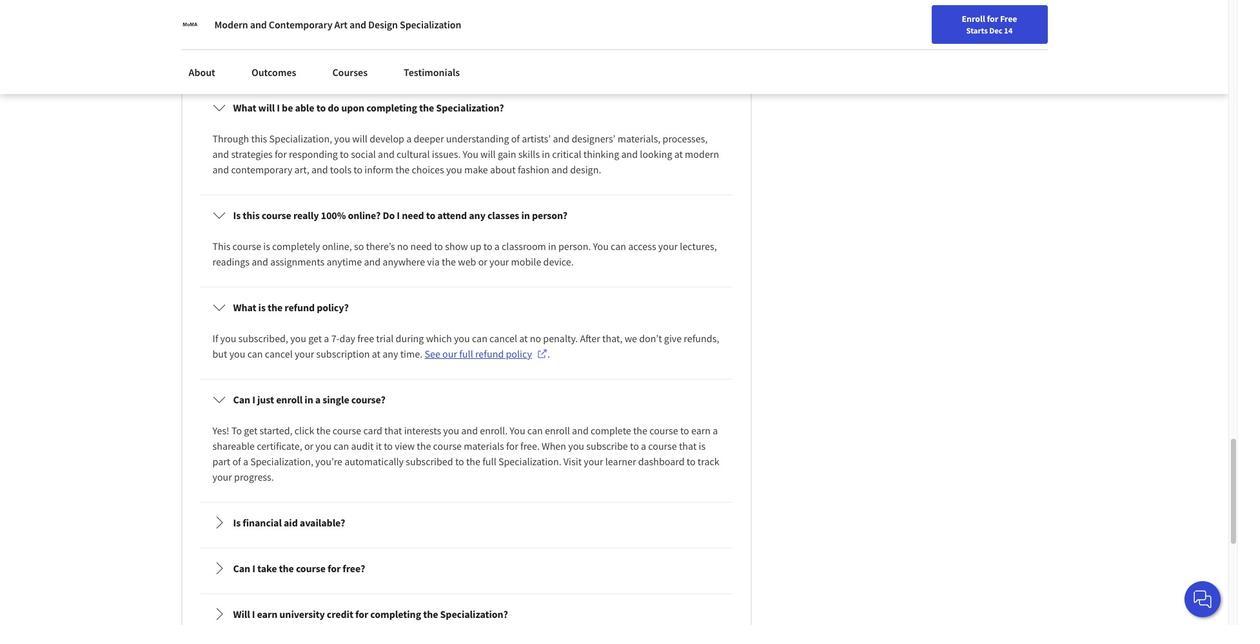 Task type: locate. For each thing, give the bounding box(es) containing it.
what up subscribed,
[[233, 301, 256, 314]]

1 vertical spatial that
[[679, 440, 697, 453]]

automatically
[[345, 455, 404, 468]]

enroll right just
[[276, 393, 303, 406]]

specialization, up responding at the left top of page
[[269, 132, 332, 145]]

be
[[282, 101, 293, 114]]

0 vertical spatial that
[[385, 424, 402, 437]]

prior
[[227, 55, 248, 68]]

develop
[[370, 132, 405, 145]]

is for is this course really 100% online? do i need to attend any classes in person?
[[233, 209, 241, 222]]

a left 7-
[[324, 332, 329, 345]]

a
[[407, 132, 412, 145], [495, 240, 500, 253], [324, 332, 329, 345], [315, 393, 321, 406], [713, 424, 718, 437], [641, 440, 646, 453], [243, 455, 248, 468]]

3 what from the top
[[233, 301, 256, 314]]

0 vertical spatial will
[[258, 101, 275, 114]]

to down materials on the left
[[455, 455, 464, 468]]

1 vertical spatial of
[[511, 132, 520, 145]]

1 horizontal spatial get
[[308, 332, 322, 345]]

online?
[[348, 209, 381, 222]]

you up our
[[454, 332, 470, 345]]

1 horizontal spatial no
[[530, 332, 541, 345]]

.
[[548, 348, 550, 361]]

cancel down subscribed,
[[265, 348, 293, 361]]

for inside dropdown button
[[328, 563, 341, 575]]

1 horizontal spatial refund
[[475, 348, 504, 361]]

in inside through this specialization, you will develop a deeper understanding of artists' and designers' materials, processes, and strategies for responding to social and cultural issues. you will gain skills in critical thinking and looking at modern and contemporary art, and tools to inform the choices you make about fashion and design.
[[542, 148, 550, 161]]

1 vertical spatial any
[[383, 348, 398, 361]]

0 horizontal spatial get
[[244, 424, 258, 437]]

0 horizontal spatial refund
[[285, 301, 315, 314]]

the down cultural
[[396, 163, 410, 176]]

is left financial
[[233, 517, 241, 530]]

get left 7-
[[308, 332, 322, 345]]

art
[[310, 55, 322, 68]]

0 horizontal spatial enroll
[[276, 393, 303, 406]]

can for can i just enroll in a single course?
[[233, 393, 250, 406]]

any down the "trial"
[[383, 348, 398, 361]]

this inside through this specialization, you will develop a deeper understanding of artists' and designers' materials, processes, and strategies for responding to social and cultural issues. you will gain skills in critical thinking and looking at modern and contemporary art, and tools to inform the choices you make about fashion and design.
[[251, 132, 267, 145]]

2 vertical spatial or
[[304, 440, 314, 453]]

1 can from the top
[[233, 393, 250, 406]]

1 vertical spatial specialization,
[[250, 455, 313, 468]]

0 vertical spatial cancel
[[490, 332, 517, 345]]

i for can i take the course for free?
[[252, 563, 255, 575]]

is right art
[[366, 24, 373, 37]]

knowledge inside what background knowledge is necessary? dropdown button
[[314, 24, 364, 37]]

0 horizontal spatial or
[[304, 440, 314, 453]]

can
[[611, 240, 626, 253], [472, 332, 488, 345], [248, 348, 263, 361], [528, 424, 543, 437], [334, 440, 349, 453]]

will i earn university credit for completing the specialization? button
[[202, 597, 731, 626]]

list containing what background knowledge is necessary?
[[198, 8, 735, 626]]

need inside dropdown button
[[402, 209, 424, 222]]

after
[[580, 332, 601, 345]]

what for what background knowledge is necessary?
[[233, 24, 256, 37]]

0 horizontal spatial at
[[372, 348, 381, 361]]

0 vertical spatial you
[[463, 148, 479, 161]]

through
[[213, 132, 249, 145]]

can i take the course for free?
[[233, 563, 365, 575]]

you right interests
[[443, 424, 459, 437]]

you inside through this specialization, you will develop a deeper understanding of artists' and designers' materials, processes, and strategies for responding to social and cultural issues. you will gain skills in critical thinking and looking at modern and contemporary art, and tools to inform the choices you make about fashion and design.
[[463, 148, 479, 161]]

0 vertical spatial need
[[402, 209, 424, 222]]

your
[[659, 240, 678, 253], [490, 255, 509, 268], [295, 348, 314, 361], [584, 455, 604, 468], [213, 471, 232, 484]]

don't
[[639, 332, 662, 345]]

the inside dropdown button
[[279, 563, 294, 575]]

to left the attend
[[426, 209, 436, 222]]

get inside if you subscribed, you get a 7-day free trial during which you can cancel at no penalty. after that, we don't give refunds, but you can cancel your subscription at any time.
[[308, 332, 322, 345]]

need right the do
[[402, 209, 424, 222]]

anytime
[[327, 255, 362, 268]]

is up subscribed,
[[258, 301, 266, 314]]

classroom
[[502, 240, 546, 253]]

of up gain
[[511, 132, 520, 145]]

0 horizontal spatial will
[[258, 101, 275, 114]]

dashboard
[[638, 455, 685, 468]]

readings
[[213, 255, 250, 268]]

0 horizontal spatial that
[[385, 424, 402, 437]]

web
[[458, 255, 476, 268]]

the right via
[[442, 255, 456, 268]]

that up view
[[385, 424, 402, 437]]

2 what from the top
[[233, 101, 256, 114]]

in right skills
[[542, 148, 550, 161]]

1 is from the top
[[233, 209, 241, 222]]

of right part
[[232, 455, 241, 468]]

2 vertical spatial you
[[510, 424, 526, 437]]

0 vertical spatial knowledge
[[314, 24, 364, 37]]

the inside 'dropdown button'
[[268, 301, 283, 314]]

1 vertical spatial full
[[483, 455, 497, 468]]

assignments
[[270, 255, 325, 268]]

to left do
[[317, 101, 326, 114]]

0 vertical spatial any
[[469, 209, 486, 222]]

2 horizontal spatial of
[[511, 132, 520, 145]]

your right the 'access'
[[659, 240, 678, 253]]

full down materials on the left
[[483, 455, 497, 468]]

in
[[542, 148, 550, 161], [522, 209, 530, 222], [548, 240, 557, 253], [305, 393, 313, 406]]

this for specialization,
[[251, 132, 267, 145]]

in up "device."
[[548, 240, 557, 253]]

in left single
[[305, 393, 313, 406]]

2 horizontal spatial you
[[593, 240, 609, 253]]

or inside this course is completely online, so there's no need to show up to a classroom in person. you can access your lectures, readings and assignments anytime and anywhere via the web or your mobile device.
[[478, 255, 488, 268]]

1 vertical spatial no
[[530, 332, 541, 345]]

if
[[213, 332, 218, 345]]

specialization, down certificate, at the left of the page
[[250, 455, 313, 468]]

specialization? up understanding on the top left
[[436, 101, 504, 114]]

enroll
[[962, 13, 986, 25]]

1 horizontal spatial at
[[519, 332, 528, 345]]

financial
[[243, 517, 282, 530]]

you up free.
[[510, 424, 526, 437]]

is right design
[[366, 55, 373, 68]]

0 vertical spatial earn
[[692, 424, 711, 437]]

enroll
[[276, 393, 303, 406], [545, 424, 570, 437]]

0 vertical spatial completing
[[367, 101, 417, 114]]

what will i be able to do upon completing the specialization?
[[233, 101, 504, 114]]

i left take
[[252, 563, 255, 575]]

or right art
[[324, 55, 334, 68]]

completing up develop on the top left
[[367, 101, 417, 114]]

you inside this course is completely online, so there's no need to show up to a classroom in person. you can access your lectures, readings and assignments anytime and anywhere via the web or your mobile device.
[[593, 240, 609, 253]]

1 horizontal spatial enroll
[[545, 424, 570, 437]]

1 vertical spatial knowledge
[[250, 55, 297, 68]]

knowledge up design
[[314, 24, 364, 37]]

this down contemporary
[[243, 209, 260, 222]]

0 vertical spatial of
[[299, 55, 308, 68]]

1 horizontal spatial you
[[510, 424, 526, 437]]

your down subscribe
[[584, 455, 604, 468]]

1 vertical spatial get
[[244, 424, 258, 437]]

is inside this course is completely online, so there's no need to show up to a classroom in person. you can access your lectures, readings and assignments anytime and anywhere via the web or your mobile device.
[[263, 240, 270, 253]]

to up learner
[[630, 440, 639, 453]]

you up visit
[[569, 440, 585, 453]]

we
[[625, 332, 637, 345]]

your inside if you subscribed, you get a 7-day free trial during which you can cancel at no penalty. after that, we don't give refunds, but you can cancel your subscription at any time.
[[295, 348, 314, 361]]

your left mobile
[[490, 255, 509, 268]]

a up cultural
[[407, 132, 412, 145]]

this for course
[[243, 209, 260, 222]]

is inside dropdown button
[[366, 24, 373, 37]]

can for can i take the course for free?
[[233, 563, 250, 575]]

will up social
[[352, 132, 368, 145]]

is inside is financial aid available? dropdown button
[[233, 517, 241, 530]]

1 vertical spatial can
[[233, 563, 250, 575]]

1 vertical spatial refund
[[475, 348, 504, 361]]

2 horizontal spatial at
[[675, 148, 683, 161]]

1 horizontal spatial knowledge
[[314, 24, 364, 37]]

you up make
[[463, 148, 479, 161]]

this inside dropdown button
[[243, 209, 260, 222]]

enroll up when at the left bottom
[[545, 424, 570, 437]]

1 horizontal spatial earn
[[692, 424, 711, 437]]

at up policy
[[519, 332, 528, 345]]

necessary?
[[375, 24, 425, 37]]

what
[[233, 24, 256, 37], [233, 101, 256, 114], [233, 301, 256, 314]]

in right classes
[[522, 209, 530, 222]]

can up see our full refund policy at the bottom of page
[[472, 332, 488, 345]]

through this specialization, you will develop a deeper understanding of artists' and designers' materials, processes, and strategies for responding to social and cultural issues. you will gain skills in critical thinking and looking at modern and contemporary art, and tools to inform the choices you make about fashion and design.
[[213, 132, 721, 176]]

courses link
[[325, 58, 376, 86]]

what for what is the refund policy?
[[233, 301, 256, 314]]

any right the attend
[[469, 209, 486, 222]]

design
[[368, 18, 398, 31]]

1 vertical spatial or
[[478, 255, 488, 268]]

2 vertical spatial at
[[372, 348, 381, 361]]

None search field
[[184, 8, 494, 34]]

background
[[258, 24, 312, 37]]

i for can i just enroll in a single course?
[[252, 393, 255, 406]]

up
[[470, 240, 482, 253]]

refunds,
[[684, 332, 720, 345]]

0 horizontal spatial knowledge
[[250, 55, 297, 68]]

is inside is this course really 100% online? do i need to attend any classes in person? dropdown button
[[233, 209, 241, 222]]

the museum of modern art image
[[181, 15, 199, 34]]

2 horizontal spatial will
[[481, 148, 496, 161]]

0 vertical spatial this
[[251, 132, 267, 145]]

0 vertical spatial or
[[324, 55, 334, 68]]

0 horizontal spatial full
[[459, 348, 473, 361]]

to inside what will i be able to do upon completing the specialization? dropdown button
[[317, 101, 326, 114]]

1 vertical spatial enroll
[[545, 424, 570, 437]]

0 vertical spatial get
[[308, 332, 322, 345]]

that up dashboard
[[679, 440, 697, 453]]

no up anywhere
[[397, 240, 409, 253]]

for left free?
[[328, 563, 341, 575]]

1 what from the top
[[233, 24, 256, 37]]

1 horizontal spatial that
[[679, 440, 697, 453]]

a inside this course is completely online, so there's no need to show up to a classroom in person. you can access your lectures, readings and assignments anytime and anywhere via the web or your mobile device.
[[495, 240, 500, 253]]

2 vertical spatial will
[[481, 148, 496, 161]]

get inside yes! to get started, click the course card that interests you and enroll. you can enroll and complete the course to earn a shareable certificate, or you can audit it to view the course materials for free. when you subscribe to a course that is part of a specialization, you're automatically subscribed to the full specialization. visit your learner dashboard to track your progress.
[[244, 424, 258, 437]]

can inside this course is completely online, so there's no need to show up to a classroom in person. you can access your lectures, readings and assignments anytime and anywhere via the web or your mobile device.
[[611, 240, 626, 253]]

of inside yes! to get started, click the course card that interests you and enroll. you can enroll and complete the course to earn a shareable certificate, or you can audit it to view the course materials for free. when you subscribe to a course that is part of a specialization, you're automatically subscribed to the full specialization. visit your learner dashboard to track your progress.
[[232, 455, 241, 468]]

specialization? down can i take the course for free? dropdown button
[[440, 608, 508, 621]]

what inside dropdown button
[[233, 101, 256, 114]]

our
[[443, 348, 457, 361]]

earn inside dropdown button
[[257, 608, 278, 621]]

is up track
[[699, 440, 706, 453]]

to
[[317, 101, 326, 114], [340, 148, 349, 161], [354, 163, 363, 176], [426, 209, 436, 222], [434, 240, 443, 253], [484, 240, 493, 253], [681, 424, 689, 437], [384, 440, 393, 453], [630, 440, 639, 453], [455, 455, 464, 468], [687, 455, 696, 468]]

to
[[232, 424, 242, 437]]

a left single
[[315, 393, 321, 406]]

i right the do
[[397, 209, 400, 222]]

for up dec
[[987, 13, 999, 25]]

1 vertical spatial earn
[[257, 608, 278, 621]]

1 vertical spatial what
[[233, 101, 256, 114]]

artists'
[[522, 132, 551, 145]]

completing right 'credit'
[[371, 608, 421, 621]]

0 vertical spatial is
[[233, 209, 241, 222]]

0 vertical spatial at
[[675, 148, 683, 161]]

refund inside 'dropdown button'
[[285, 301, 315, 314]]

for inside yes! to get started, click the course card that interests you and enroll. you can enroll and complete the course to earn a shareable certificate, or you can audit it to view the course materials for free. when you subscribe to a course that is part of a specialization, you're automatically subscribed to the full specialization. visit your learner dashboard to track your progress.
[[506, 440, 519, 453]]

0 vertical spatial enroll
[[276, 393, 303, 406]]

full right our
[[459, 348, 473, 361]]

a inside if you subscribed, you get a 7-day free trial during which you can cancel at no penalty. after that, we don't give refunds, but you can cancel your subscription at any time.
[[324, 332, 329, 345]]

what up prior
[[233, 24, 256, 37]]

0 vertical spatial can
[[233, 393, 250, 406]]

at down the "trial"
[[372, 348, 381, 361]]

can left just
[[233, 393, 250, 406]]

the right take
[[279, 563, 294, 575]]

2 vertical spatial of
[[232, 455, 241, 468]]

course inside dropdown button
[[262, 209, 291, 222]]

is this course really 100% online? do i need to attend any classes in person? button
[[202, 197, 731, 233]]

you down issues.
[[446, 163, 462, 176]]

materials,
[[618, 132, 661, 145]]

give
[[664, 332, 682, 345]]

what background knowledge is necessary?
[[233, 24, 425, 37]]

0 vertical spatial what
[[233, 24, 256, 37]]

0 vertical spatial no
[[397, 240, 409, 253]]

mobile
[[511, 255, 541, 268]]

get right the to
[[244, 424, 258, 437]]

progress.
[[234, 471, 274, 484]]

specialization,
[[269, 132, 332, 145], [250, 455, 313, 468]]

device.
[[544, 255, 574, 268]]

modern and contemporary art and design specialization
[[215, 18, 462, 31]]

2 can from the top
[[233, 563, 250, 575]]

need inside this course is completely online, so there's no need to show up to a classroom in person. you can access your lectures, readings and assignments anytime and anywhere via the web or your mobile device.
[[411, 240, 432, 253]]

to right up
[[484, 240, 493, 253]]

1 horizontal spatial any
[[469, 209, 486, 222]]

for
[[987, 13, 999, 25], [275, 148, 287, 161], [506, 440, 519, 453], [328, 563, 341, 575], [355, 608, 369, 621]]

1 vertical spatial need
[[411, 240, 432, 253]]

1 vertical spatial you
[[593, 240, 609, 253]]

a inside through this specialization, you will develop a deeper understanding of artists' and designers' materials, processes, and strategies for responding to social and cultural issues. you will gain skills in critical thinking and looking at modern and contemporary art, and tools to inform the choices you make about fashion and design.
[[407, 132, 412, 145]]

a inside dropdown button
[[315, 393, 321, 406]]

knowledge down background at the left top
[[250, 55, 297, 68]]

and
[[250, 18, 267, 31], [350, 18, 366, 31], [553, 132, 570, 145], [213, 148, 229, 161], [378, 148, 395, 161], [622, 148, 638, 161], [213, 163, 229, 176], [312, 163, 328, 176], [552, 163, 568, 176], [252, 255, 268, 268], [364, 255, 381, 268], [461, 424, 478, 437], [572, 424, 589, 437]]

1 vertical spatial this
[[243, 209, 260, 222]]

0 vertical spatial specialization,
[[269, 132, 332, 145]]

english
[[981, 15, 1013, 27]]

starts
[[967, 25, 988, 35]]

really
[[293, 209, 319, 222]]

0 horizontal spatial no
[[397, 240, 409, 253]]

contemporary
[[231, 163, 292, 176]]

2 vertical spatial what
[[233, 301, 256, 314]]

i right the will
[[252, 608, 255, 621]]

of inside through this specialization, you will develop a deeper understanding of artists' and designers' materials, processes, and strategies for responding to social and cultural issues. you will gain skills in critical thinking and looking at modern and contemporary art, and tools to inform the choices you make about fashion and design.
[[511, 132, 520, 145]]

gain
[[498, 148, 516, 161]]

modern
[[215, 18, 248, 31]]

which
[[426, 332, 452, 345]]

0 horizontal spatial any
[[383, 348, 398, 361]]

2 is from the top
[[233, 517, 241, 530]]

take
[[257, 563, 277, 575]]

refund for policy
[[475, 348, 504, 361]]

a right up
[[495, 240, 500, 253]]

any inside if you subscribed, you get a 7-day free trial during which you can cancel at no penalty. after that, we don't give refunds, but you can cancel your subscription at any time.
[[383, 348, 398, 361]]

for up contemporary
[[275, 148, 287, 161]]

the inside this course is completely online, so there's no need to show up to a classroom in person. you can access your lectures, readings and assignments anytime and anywhere via the web or your mobile device.
[[442, 255, 456, 268]]

list
[[198, 8, 735, 626]]

1 horizontal spatial full
[[483, 455, 497, 468]]

what inside 'dropdown button'
[[233, 301, 256, 314]]

about
[[189, 66, 215, 79]]

enroll inside yes! to get started, click the course card that interests you and enroll. you can enroll and complete the course to earn a shareable certificate, or you can audit it to view the course materials for free. when you subscribe to a course that is part of a specialization, you're automatically subscribed to the full specialization. visit your learner dashboard to track your progress.
[[545, 424, 570, 437]]

refund left policy?
[[285, 301, 315, 314]]

1 horizontal spatial will
[[352, 132, 368, 145]]

0 vertical spatial refund
[[285, 301, 315, 314]]

this up strategies
[[251, 132, 267, 145]]

is left completely
[[263, 240, 270, 253]]

earn right the will
[[257, 608, 278, 621]]

1 vertical spatial cancel
[[265, 348, 293, 361]]

cancel up policy
[[490, 332, 517, 345]]

the
[[419, 101, 434, 114], [396, 163, 410, 176], [442, 255, 456, 268], [268, 301, 283, 314], [316, 424, 331, 437], [633, 424, 648, 437], [417, 440, 431, 453], [466, 455, 481, 468], [279, 563, 294, 575], [423, 608, 438, 621]]

0 horizontal spatial you
[[463, 148, 479, 161]]

will i earn university credit for completing the specialization?
[[233, 608, 508, 621]]

any inside dropdown button
[[469, 209, 486, 222]]

0 horizontal spatial of
[[232, 455, 241, 468]]

will left be
[[258, 101, 275, 114]]

complete
[[591, 424, 631, 437]]

earn
[[692, 424, 711, 437], [257, 608, 278, 621]]

1 horizontal spatial cancel
[[490, 332, 517, 345]]

fashion
[[518, 163, 550, 176]]

what inside dropdown button
[[233, 24, 256, 37]]

but
[[213, 348, 227, 361]]

about
[[490, 163, 516, 176]]

the up subscribed,
[[268, 301, 283, 314]]

can
[[233, 393, 250, 406], [233, 563, 250, 575]]

2 horizontal spatial or
[[478, 255, 488, 268]]

in inside this course is completely online, so there's no need to show up to a classroom in person. you can access your lectures, readings and assignments anytime and anywhere via the web or your mobile device.
[[548, 240, 557, 253]]

will down understanding on the top left
[[481, 148, 496, 161]]

i
[[277, 101, 280, 114], [397, 209, 400, 222], [252, 393, 255, 406], [252, 563, 255, 575], [252, 608, 255, 621]]

need up via
[[411, 240, 432, 253]]

your left subscription
[[295, 348, 314, 361]]

specialization?
[[436, 101, 504, 114], [440, 608, 508, 621]]

you inside yes! to get started, click the course card that interests you and enroll. you can enroll and complete the course to earn a shareable certificate, or you can audit it to view the course materials for free. when you subscribe to a course that is part of a specialization, you're automatically subscribed to the full specialization. visit your learner dashboard to track your progress.
[[510, 424, 526, 437]]

testimonials link
[[396, 58, 468, 86]]

0 horizontal spatial earn
[[257, 608, 278, 621]]

at down processes,
[[675, 148, 683, 161]]

1 vertical spatial is
[[233, 517, 241, 530]]

course
[[262, 209, 291, 222], [233, 240, 261, 253], [333, 424, 361, 437], [650, 424, 678, 437], [433, 440, 462, 453], [649, 440, 677, 453], [296, 563, 326, 575]]



Task type: describe. For each thing, give the bounding box(es) containing it.
no inside this course is completely online, so there's no need to show up to a classroom in person. you can access your lectures, readings and assignments anytime and anywhere via the web or your mobile device.
[[397, 240, 409, 253]]

enroll inside dropdown button
[[276, 393, 303, 406]]

to left track
[[687, 455, 696, 468]]

in inside dropdown button
[[305, 393, 313, 406]]

opens in a new tab image
[[537, 349, 548, 359]]

refund for policy?
[[285, 301, 315, 314]]

to down social
[[354, 163, 363, 176]]

for inside dropdown button
[[355, 608, 369, 621]]

issues.
[[432, 148, 461, 161]]

1 horizontal spatial or
[[324, 55, 334, 68]]

in inside dropdown button
[[522, 209, 530, 222]]

that,
[[603, 332, 623, 345]]

shopping cart: 1 item image
[[927, 10, 952, 30]]

1 vertical spatial specialization?
[[440, 608, 508, 621]]

1 vertical spatial will
[[352, 132, 368, 145]]

english button
[[958, 0, 1036, 42]]

card
[[363, 424, 383, 437]]

do
[[328, 101, 339, 114]]

time.
[[400, 348, 423, 361]]

shareable
[[213, 440, 255, 453]]

just
[[257, 393, 274, 406]]

specialization, inside yes! to get started, click the course card that interests you and enroll. you can enroll and complete the course to earn a shareable certificate, or you can audit it to view the course materials for free. when you subscribe to a course that is part of a specialization, you're automatically subscribed to the full specialization. visit your learner dashboard to track your progress.
[[250, 455, 313, 468]]

can i take the course for free? button
[[202, 551, 731, 587]]

can up you're
[[334, 440, 349, 453]]

earn inside yes! to get started, click the course card that interests you and enroll. you can enroll and complete the course to earn a shareable certificate, or you can audit it to view the course materials for free. when you subscribe to a course that is part of a specialization, you're automatically subscribed to the full specialization. visit your learner dashboard to track your progress.
[[692, 424, 711, 437]]

interests
[[404, 424, 441, 437]]

the up the deeper
[[419, 101, 434, 114]]

can i just enroll in a single course?
[[233, 393, 386, 406]]

is inside yes! to get started, click the course card that interests you and enroll. you can enroll and complete the course to earn a shareable certificate, or you can audit it to view the course materials for free. when you subscribe to a course that is part of a specialization, you're automatically subscribed to the full specialization. visit your learner dashboard to track your progress.
[[699, 440, 706, 453]]

able
[[295, 101, 315, 114]]

day
[[340, 332, 355, 345]]

can i just enroll in a single course? button
[[202, 382, 731, 418]]

yes! to get started, click the course card that interests you and enroll. you can enroll and complete the course to earn a shareable certificate, or you can audit it to view the course materials for free. when you subscribe to a course that is part of a specialization, you're automatically subscribed to the full specialization. visit your learner dashboard to track your progress.
[[213, 424, 722, 484]]

specialization.
[[499, 455, 562, 468]]

show
[[445, 240, 468, 253]]

course inside dropdown button
[[296, 563, 326, 575]]

you up you're
[[316, 440, 332, 453]]

to up via
[[434, 240, 443, 253]]

at inside through this specialization, you will develop a deeper understanding of artists' and designers' materials, processes, and strategies for responding to social and cultural issues. you will gain skills in critical thinking and looking at modern and contemporary art, and tools to inform the choices you make about fashion and design.
[[675, 148, 683, 161]]

if you subscribed, you get a 7-day free trial during which you can cancel at no penalty. after that, we don't give refunds, but you can cancel your subscription at any time.
[[213, 332, 722, 361]]

certificate,
[[257, 440, 302, 453]]

i for will i earn university credit for completing the specialization?
[[252, 608, 255, 621]]

is for is financial aid available?
[[233, 517, 241, 530]]

enroll for free starts dec 14
[[962, 13, 1018, 35]]

see
[[425, 348, 441, 361]]

to up the tools
[[340, 148, 349, 161]]

can up free.
[[528, 424, 543, 437]]

subscribed
[[406, 455, 453, 468]]

it
[[376, 440, 382, 453]]

what will i be able to do upon completing the specialization? button
[[202, 90, 731, 126]]

person?
[[532, 209, 568, 222]]

the right the click
[[316, 424, 331, 437]]

attend
[[438, 209, 467, 222]]

credit
[[327, 608, 353, 621]]

will inside what will i be able to do upon completing the specialization? dropdown button
[[258, 101, 275, 114]]

trial
[[376, 332, 394, 345]]

cultural
[[397, 148, 430, 161]]

7-
[[331, 332, 340, 345]]

visit
[[564, 455, 582, 468]]

audit
[[351, 440, 374, 453]]

you up the tools
[[334, 132, 350, 145]]

make
[[464, 163, 488, 176]]

specialization
[[400, 18, 462, 31]]

is inside 'dropdown button'
[[258, 301, 266, 314]]

thinking
[[584, 148, 620, 161]]

subscribe
[[587, 440, 628, 453]]

the down interests
[[417, 440, 431, 453]]

the inside through this specialization, you will develop a deeper understanding of artists' and designers' materials, processes, and strategies for responding to social and cultural issues. you will gain skills in critical thinking and looking at modern and contemporary art, and tools to inform the choices you make about fashion and design.
[[396, 163, 410, 176]]

view
[[395, 440, 415, 453]]

14
[[1005, 25, 1013, 35]]

enroll.
[[480, 424, 508, 437]]

can down subscribed,
[[248, 348, 263, 361]]

this course is completely online, so there's no need to show up to a classroom in person. you can access your lectures, readings and assignments anytime and anywhere via the web or your mobile device.
[[213, 240, 719, 268]]

single
[[323, 393, 349, 406]]

is financial aid available? button
[[202, 505, 731, 541]]

looking
[[640, 148, 673, 161]]

during
[[396, 332, 424, 345]]

1 horizontal spatial of
[[299, 55, 308, 68]]

modern
[[685, 148, 719, 161]]

about link
[[181, 58, 223, 86]]

design
[[336, 55, 364, 68]]

you right the if
[[220, 332, 236, 345]]

learner
[[606, 455, 636, 468]]

i left be
[[277, 101, 280, 114]]

part
[[213, 455, 230, 468]]

you down what is the refund policy?
[[290, 332, 306, 345]]

what for what will i be able to do upon completing the specialization?
[[233, 101, 256, 114]]

is this course really 100% online? do i need to attend any classes in person?
[[233, 209, 568, 222]]

aid
[[284, 517, 298, 530]]

critical
[[552, 148, 582, 161]]

a up progress. on the left bottom of page
[[243, 455, 248, 468]]

tools
[[330, 163, 352, 176]]

outcomes link
[[244, 58, 304, 86]]

classes
[[488, 209, 520, 222]]

materials
[[464, 440, 504, 453]]

subscribed,
[[238, 332, 288, 345]]

0 vertical spatial full
[[459, 348, 473, 361]]

to right it
[[384, 440, 393, 453]]

free
[[358, 332, 374, 345]]

the down materials on the left
[[466, 455, 481, 468]]

required.
[[375, 55, 415, 68]]

what is the refund policy?
[[233, 301, 349, 314]]

the down can i take the course for free? dropdown button
[[423, 608, 438, 621]]

subscription
[[316, 348, 370, 361]]

0 vertical spatial specialization?
[[436, 101, 504, 114]]

your down part
[[213, 471, 232, 484]]

access
[[629, 240, 657, 253]]

available?
[[300, 517, 345, 530]]

for inside through this specialization, you will develop a deeper understanding of artists' and designers' materials, processes, and strategies for responding to social and cultural issues. you will gain skills in critical thinking and looking at modern and contemporary art, and tools to inform the choices you make about fashion and design.
[[275, 148, 287, 161]]

no
[[213, 55, 225, 68]]

100%
[[321, 209, 346, 222]]

1 vertical spatial at
[[519, 332, 528, 345]]

0 horizontal spatial cancel
[[265, 348, 293, 361]]

1 vertical spatial completing
[[371, 608, 421, 621]]

track
[[698, 455, 720, 468]]

no inside if you subscribed, you get a 7-day free trial during which you can cancel at no penalty. after that, we don't give refunds, but you can cancel your subscription at any time.
[[530, 332, 541, 345]]

see our full refund policy link
[[425, 346, 548, 362]]

designers'
[[572, 132, 616, 145]]

free?
[[343, 563, 365, 575]]

upon
[[341, 101, 365, 114]]

dec
[[990, 25, 1003, 35]]

knowledge for is
[[314, 24, 364, 37]]

need for i
[[402, 209, 424, 222]]

to up dashboard
[[681, 424, 689, 437]]

need for no
[[411, 240, 432, 253]]

you right but
[[229, 348, 245, 361]]

policy
[[506, 348, 532, 361]]

a up dashboard
[[641, 440, 646, 453]]

for inside enroll for free starts dec 14
[[987, 13, 999, 25]]

chat with us image
[[1193, 590, 1214, 610]]

outcomes
[[252, 66, 296, 79]]

specialization, inside through this specialization, you will develop a deeper understanding of artists' and designers' materials, processes, and strategies for responding to social and cultural issues. you will gain skills in critical thinking and looking at modern and contemporary art, and tools to inform the choices you make about fashion and design.
[[269, 132, 332, 145]]

testimonials
[[404, 66, 460, 79]]

or inside yes! to get started, click the course card that interests you and enroll. you can enroll and complete the course to earn a shareable certificate, or you can audit it to view the course materials for free. when you subscribe to a course that is part of a specialization, you're automatically subscribed to the full specialization. visit your learner dashboard to track your progress.
[[304, 440, 314, 453]]

what is the refund policy? button
[[202, 290, 731, 326]]

art,
[[295, 163, 309, 176]]

social
[[351, 148, 376, 161]]

knowledge for of
[[250, 55, 297, 68]]

a up track
[[713, 424, 718, 437]]

do
[[383, 209, 395, 222]]

course inside this course is completely online, so there's no need to show up to a classroom in person. you can access your lectures, readings and assignments anytime and anywhere via the web or your mobile device.
[[233, 240, 261, 253]]

you're
[[316, 455, 343, 468]]

will
[[233, 608, 250, 621]]

full inside yes! to get started, click the course card that interests you and enroll. you can enroll and complete the course to earn a shareable certificate, or you can audit it to view the course materials for free. when you subscribe to a course that is part of a specialization, you're automatically subscribed to the full specialization. visit your learner dashboard to track your progress.
[[483, 455, 497, 468]]

this
[[213, 240, 231, 253]]

responding
[[289, 148, 338, 161]]

understanding
[[446, 132, 509, 145]]

the right complete
[[633, 424, 648, 437]]

yes!
[[213, 424, 229, 437]]

to inside is this course really 100% online? do i need to attend any classes in person? dropdown button
[[426, 209, 436, 222]]



Task type: vqa. For each thing, say whether or not it's contained in the screenshot.
Yes!
yes



